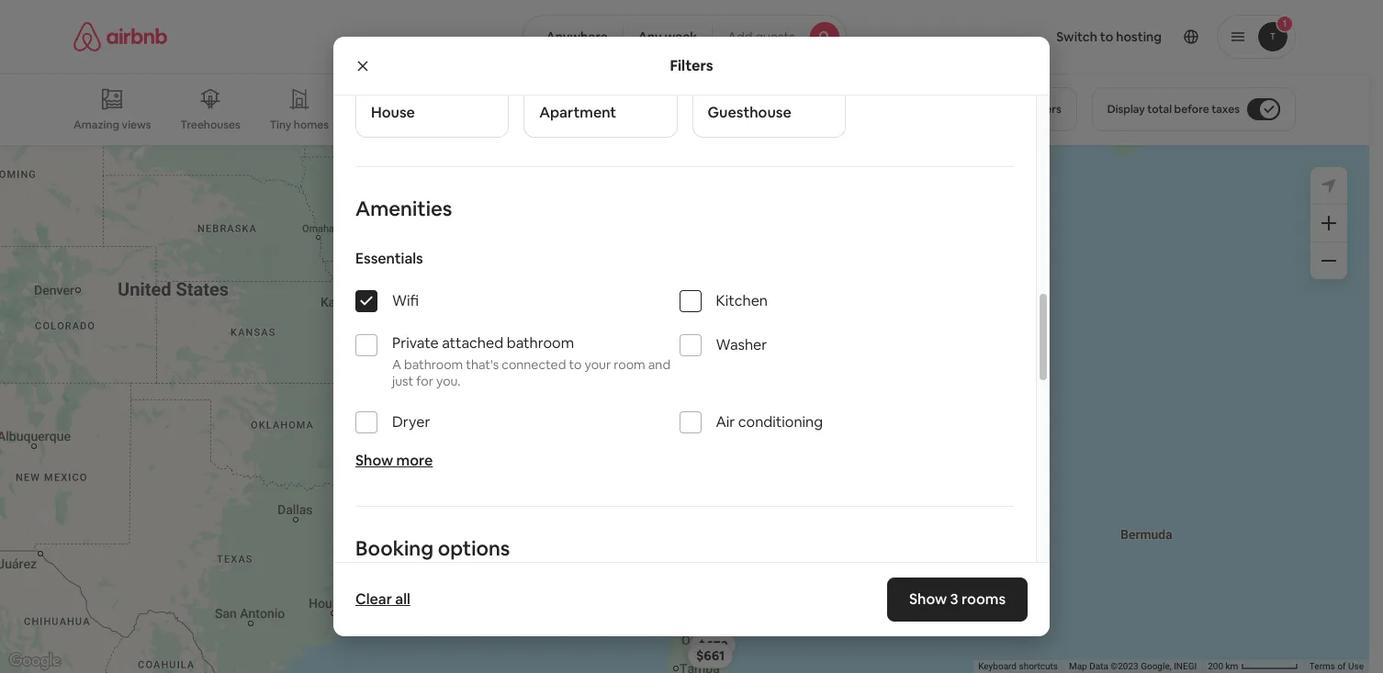 Task type: describe. For each thing, give the bounding box(es) containing it.
data
[[1090, 662, 1109, 672]]

shortcuts
[[1020, 662, 1059, 672]]

for
[[417, 373, 434, 390]]

to
[[569, 357, 582, 373]]

$673
[[698, 637, 728, 653]]

windmills
[[359, 118, 409, 132]]

add
[[728, 28, 753, 45]]

keyboard shortcuts
[[979, 662, 1059, 672]]

apartment
[[540, 103, 617, 122]]

zoom in image
[[1322, 216, 1337, 231]]

any
[[638, 28, 662, 45]]

200 km button
[[1203, 661, 1305, 674]]

just
[[392, 373, 414, 390]]

list
[[683, 562, 701, 579]]

booking
[[356, 536, 434, 562]]

washer
[[716, 336, 768, 355]]

$1,056
[[898, 155, 937, 171]]

air conditioning
[[716, 413, 823, 432]]

amazing views
[[74, 117, 151, 132]]

$661 button
[[688, 643, 733, 668]]

domes
[[689, 118, 726, 132]]

show 3 rooms link
[[888, 578, 1028, 622]]

keyboard
[[979, 662, 1017, 672]]

any week
[[638, 28, 698, 45]]

display total before taxes button
[[1092, 87, 1297, 131]]

zoom out image
[[1322, 254, 1337, 268]]

clear all button
[[346, 582, 420, 618]]

guesthouse button
[[692, 23, 846, 138]]

show more button
[[356, 451, 433, 471]]

2 $1,484 button from the left
[[647, 283, 704, 309]]

clear all
[[356, 590, 411, 609]]

$1,193 button
[[713, 305, 767, 330]]

google image
[[5, 650, 65, 674]]

terms
[[1310, 662, 1336, 672]]

$1,193
[[722, 309, 758, 326]]

wifi
[[392, 292, 419, 311]]

show more
[[356, 451, 433, 471]]

air
[[716, 413, 735, 432]]

before
[[1175, 102, 1210, 117]]

display total before taxes
[[1108, 102, 1241, 117]]

google map
showing 73 stays. region
[[0, 145, 1370, 674]]

kitchen
[[716, 292, 768, 311]]

guests
[[756, 28, 795, 45]]

200
[[1209, 662, 1224, 672]]

$1,001
[[659, 424, 697, 441]]

add guests
[[728, 28, 795, 45]]

inegi
[[1174, 662, 1198, 672]]

$1,204 button
[[644, 429, 701, 455]]

$1,204
[[652, 434, 692, 450]]

$1,021 button
[[729, 346, 782, 372]]

rooms
[[962, 590, 1006, 609]]

anywhere button
[[523, 15, 624, 59]]

keyboard shortcuts button
[[979, 661, 1059, 674]]

$742 inside button
[[488, 168, 517, 184]]

profile element
[[869, 0, 1297, 74]]

google,
[[1141, 662, 1172, 672]]

filters
[[670, 56, 714, 75]]

$673 button
[[690, 632, 736, 658]]

options
[[438, 536, 510, 562]]

$1,001 button
[[651, 420, 705, 446]]

conditioning
[[739, 413, 823, 432]]

any week button
[[623, 15, 713, 59]]

map data ©2023 google, inegi
[[1070, 662, 1198, 672]]

attached
[[442, 334, 504, 353]]

show list button
[[629, 548, 741, 592]]

©2023
[[1111, 662, 1139, 672]]

and
[[649, 357, 671, 373]]

$1,021
[[737, 351, 774, 367]]

connected
[[502, 357, 566, 373]]



Task type: locate. For each thing, give the bounding box(es) containing it.
private attached bathroom a bathroom that's connected to your room and just for you.
[[392, 334, 671, 390]]

$1,484 button
[[647, 283, 704, 308], [647, 283, 704, 309]]

1 $1,484 button from the left
[[647, 283, 704, 308]]

km
[[1226, 662, 1239, 672]]

group
[[74, 74, 1005, 145]]

0 horizontal spatial show
[[356, 451, 393, 471]]

0 horizontal spatial $742
[[488, 168, 517, 184]]

$742 inside "$1,484 $742"
[[698, 341, 727, 357]]

0 vertical spatial bathroom
[[507, 334, 574, 353]]

0 horizontal spatial $742 button
[[480, 163, 526, 189]]

bathroom
[[507, 334, 574, 353], [404, 357, 463, 373]]

$1,484 for $1,484 $742
[[655, 287, 695, 304]]

$1,484 for $1,484
[[655, 287, 695, 304]]

show list
[[647, 562, 701, 579]]

bathroom up the 'connected'
[[507, 334, 574, 353]]

1 vertical spatial $742
[[698, 341, 727, 357]]

3
[[951, 590, 959, 609]]

amenities
[[356, 196, 452, 222]]

0 vertical spatial $742
[[488, 168, 517, 184]]

0 horizontal spatial bathroom
[[404, 357, 463, 373]]

0 vertical spatial show
[[356, 451, 393, 471]]

$742 button
[[480, 163, 526, 189], [690, 336, 735, 362]]

show for show 3 rooms
[[910, 590, 948, 609]]

2 $1,484 from the left
[[655, 287, 695, 304]]

$1,484
[[655, 287, 695, 304], [655, 287, 695, 304]]

total
[[1148, 102, 1173, 117]]

views
[[122, 117, 151, 132]]

map
[[1070, 662, 1088, 672]]

week
[[665, 28, 698, 45]]

treehouses
[[181, 118, 241, 132]]

a
[[392, 357, 401, 373]]

homes
[[294, 118, 329, 132]]

0 vertical spatial $742 button
[[480, 163, 526, 189]]

2 vertical spatial show
[[910, 590, 948, 609]]

private
[[392, 334, 439, 353]]

anywhere
[[546, 28, 608, 45]]

1 vertical spatial show
[[647, 562, 680, 579]]

$661
[[696, 647, 725, 664]]

show
[[356, 451, 393, 471], [647, 562, 680, 579], [910, 590, 948, 609]]

beachfront
[[844, 118, 902, 132]]

group containing amazing views
[[74, 74, 1005, 145]]

show inside show 3 rooms link
[[910, 590, 948, 609]]

1 vertical spatial bathroom
[[404, 357, 463, 373]]

mansions
[[603, 118, 651, 132]]

show left 3 in the bottom of the page
[[910, 590, 948, 609]]

terms of use link
[[1310, 662, 1365, 672]]

1 $1,484 from the left
[[655, 287, 695, 304]]

more
[[397, 451, 433, 471]]

$1,056 button
[[889, 150, 945, 176]]

that's
[[466, 357, 499, 373]]

taxes
[[1212, 102, 1241, 117]]

of
[[1338, 662, 1347, 672]]

200 km
[[1209, 662, 1241, 672]]

all
[[395, 590, 411, 609]]

filters dialog
[[334, 0, 1050, 674]]

amazing
[[74, 117, 120, 132]]

None search field
[[523, 15, 847, 59]]

your
[[585, 357, 611, 373]]

use
[[1349, 662, 1365, 672]]

tiny
[[270, 118, 292, 132]]

you.
[[437, 373, 461, 390]]

show left list
[[647, 562, 680, 579]]

terms of use
[[1310, 662, 1365, 672]]

show left more
[[356, 451, 393, 471]]

1 vertical spatial $742 button
[[690, 336, 735, 362]]

tiny homes
[[270, 118, 329, 132]]

$1,484 inside "$1,484 $742"
[[655, 287, 695, 304]]

show 3 rooms
[[910, 590, 1006, 609]]

omg!
[[774, 118, 803, 132]]

display
[[1108, 102, 1146, 117]]

show for show more
[[356, 451, 393, 471]]

essentials
[[356, 249, 423, 269]]

show for show list
[[647, 562, 680, 579]]

bathroom down private
[[404, 357, 463, 373]]

$742
[[488, 168, 517, 184], [698, 341, 727, 357]]

guesthouse
[[708, 103, 792, 122]]

add guests button
[[712, 15, 847, 59]]

1 horizontal spatial $742 button
[[690, 336, 735, 362]]

room
[[614, 357, 646, 373]]

house button
[[356, 23, 509, 138]]

none search field containing anywhere
[[523, 15, 847, 59]]

show inside show list button
[[647, 562, 680, 579]]

1 horizontal spatial show
[[647, 562, 680, 579]]

$1,484 $742
[[655, 287, 727, 357]]

cabins
[[528, 118, 564, 132]]

1 horizontal spatial $742
[[698, 341, 727, 357]]

apartment button
[[524, 23, 678, 138]]

clear
[[356, 590, 392, 609]]

1 horizontal spatial bathroom
[[507, 334, 574, 353]]

2 horizontal spatial show
[[910, 590, 948, 609]]

house
[[371, 103, 415, 122]]

booking options
[[356, 536, 510, 562]]



Task type: vqa. For each thing, say whether or not it's contained in the screenshot.
zoom out "icon"
yes



